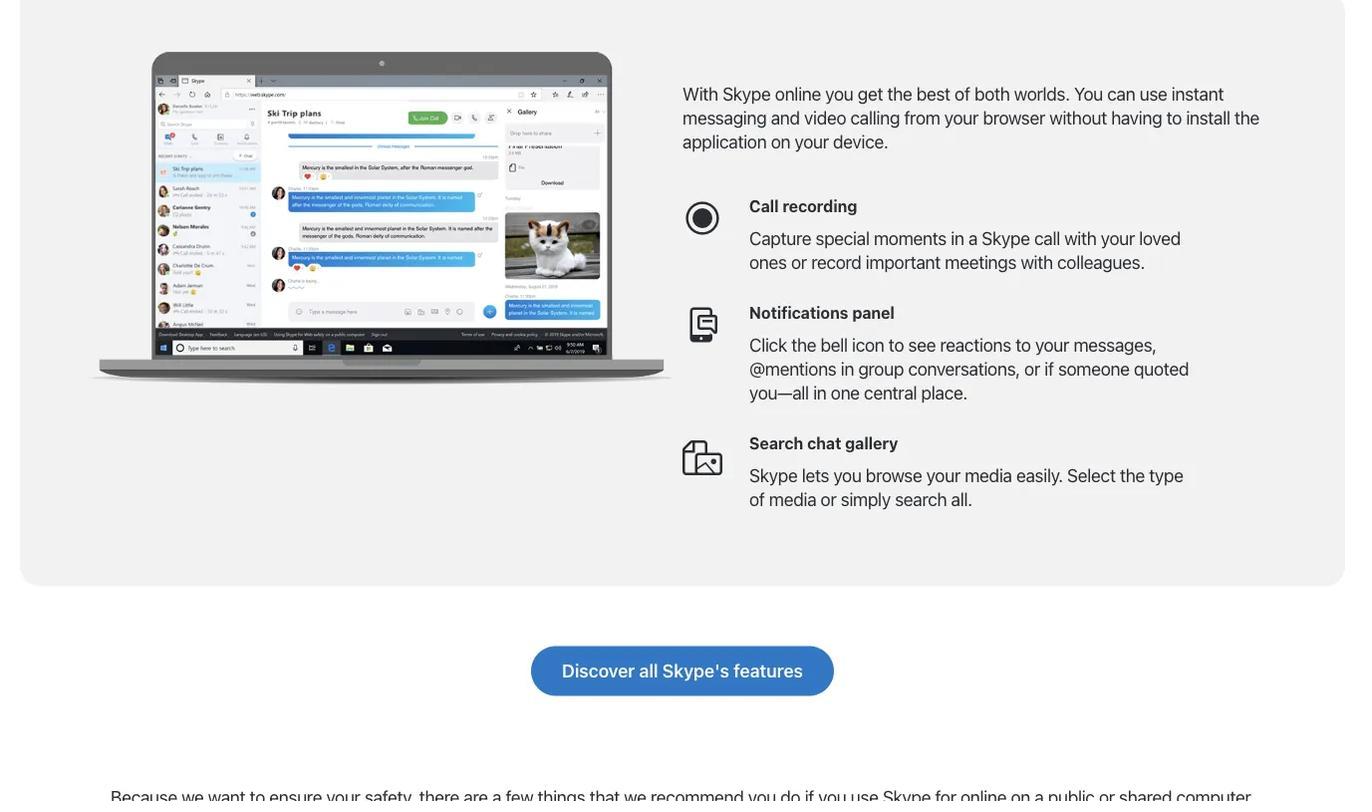 Task type: locate. For each thing, give the bounding box(es) containing it.
and
[[771, 107, 800, 128]]

click
[[749, 334, 787, 356]]

notifications
[[749, 303, 849, 322]]

features
[[734, 660, 803, 681]]

2 vertical spatial in
[[813, 382, 827, 404]]

place.
[[921, 382, 968, 404]]

chat
[[807, 433, 841, 452]]

having
[[1111, 107, 1162, 128]]

or down lets
[[821, 489, 837, 510]]

you—all
[[749, 382, 809, 404]]

0 vertical spatial or
[[791, 252, 807, 273]]

in left a
[[951, 228, 964, 249]]

skype down search
[[749, 465, 798, 486]]

to
[[1167, 107, 1182, 128], [889, 334, 904, 356], [1016, 334, 1031, 356]]

call
[[1034, 228, 1060, 249]]

media down lets
[[769, 489, 816, 510]]

from
[[904, 107, 940, 128]]

with
[[683, 83, 718, 104]]

easily.
[[1016, 465, 1063, 486]]

0 vertical spatial you
[[825, 83, 854, 104]]

capture special moments in a skype call with your loved ones or record important meetings with colleagues.
[[749, 228, 1181, 273]]

video
[[804, 107, 846, 128]]

skype right a
[[982, 228, 1030, 249]]

0 horizontal spatial with
[[1021, 252, 1053, 273]]

1 vertical spatial you
[[833, 465, 862, 486]]

1 horizontal spatial to
[[1016, 334, 1031, 356]]

with down call
[[1021, 252, 1053, 273]]

0 horizontal spatial or
[[791, 252, 807, 273]]

both
[[975, 83, 1010, 104]]

you
[[825, 83, 854, 104], [833, 465, 862, 486]]

1 vertical spatial media
[[769, 489, 816, 510]]


[[683, 305, 723, 345]]

in inside 'capture special moments in a skype call with your loved ones or record important meetings with colleagues.'
[[951, 228, 964, 249]]

recording
[[783, 197, 857, 216]]

skype up messaging
[[723, 83, 771, 104]]

skype web on edge image
[[80, 52, 683, 384]]

discover all skype's features link
[[531, 646, 834, 696]]

application
[[683, 130, 767, 152]]

in left one
[[813, 382, 827, 404]]

of inside the with skype online you get the best of both worlds. you can use instant messaging and video calling from your browser without having to install the application on your device.
[[955, 83, 970, 104]]

the
[[887, 83, 912, 104], [1235, 107, 1260, 128], [791, 334, 816, 356], [1120, 465, 1145, 486]]

in
[[951, 228, 964, 249], [841, 358, 854, 380], [813, 382, 827, 404]]


[[683, 435, 723, 475]]

in up one
[[841, 358, 854, 380]]

your up the all.
[[926, 465, 961, 486]]

to down use
[[1167, 107, 1182, 128]]

of inside skype lets you browse your media easily. select the type of media or simply search all.
[[749, 489, 765, 510]]

instant
[[1172, 83, 1224, 104]]

someone
[[1058, 358, 1130, 380]]

1 vertical spatial of
[[749, 489, 765, 510]]

of
[[955, 83, 970, 104], [749, 489, 765, 510]]

with
[[1064, 228, 1097, 249], [1021, 252, 1053, 273]]

you up video
[[825, 83, 854, 104]]

or down capture
[[791, 252, 807, 273]]

discover all skype's features
[[562, 660, 803, 681]]

of down search
[[749, 489, 765, 510]]

@mentions
[[749, 358, 837, 380]]

2 horizontal spatial or
[[1024, 358, 1040, 380]]

can
[[1107, 83, 1136, 104]]

the inside skype lets you browse your media easily. select the type of media or simply search all.
[[1120, 465, 1145, 486]]

to right reactions
[[1016, 334, 1031, 356]]

or
[[791, 252, 807, 273], [1024, 358, 1040, 380], [821, 489, 837, 510]]

1 horizontal spatial or
[[821, 489, 837, 510]]

the up @mentions
[[791, 334, 816, 356]]

your up if in the right top of the page
[[1035, 334, 1069, 356]]

lets
[[802, 465, 829, 486]]

or inside click the bell icon to see reactions to your messages, @mentions in group conversations, or if someone quoted you—all in one central place.
[[1024, 358, 1040, 380]]

skype
[[723, 83, 771, 104], [982, 228, 1030, 249], [749, 465, 798, 486]]

2 vertical spatial or
[[821, 489, 837, 510]]

2 horizontal spatial to
[[1167, 107, 1182, 128]]

a
[[969, 228, 978, 249]]

the left "type"
[[1120, 465, 1145, 486]]

best
[[917, 83, 951, 104]]

type
[[1149, 465, 1184, 486]]

1 horizontal spatial with
[[1064, 228, 1097, 249]]

colleagues.
[[1057, 252, 1145, 273]]

0 vertical spatial of
[[955, 83, 970, 104]]

click the bell icon to see reactions to your messages, @mentions in group conversations, or if someone quoted you—all in one central place.
[[749, 334, 1189, 404]]

with up colleagues.
[[1064, 228, 1097, 249]]

record
[[811, 252, 862, 273]]

1 vertical spatial skype
[[982, 228, 1030, 249]]

with skype online you get the best of both worlds. you can use instant messaging and video calling from your browser without having to install the application on your device.
[[683, 83, 1260, 152]]

call recording
[[749, 197, 857, 216]]

1 horizontal spatial of
[[955, 83, 970, 104]]

of right "best"
[[955, 83, 970, 104]]

meetings
[[945, 252, 1017, 273]]

your
[[945, 107, 979, 128], [795, 130, 829, 152], [1101, 228, 1135, 249], [1035, 334, 1069, 356], [926, 465, 961, 486]]

moments
[[874, 228, 947, 249]]

search
[[895, 489, 947, 510]]

to left see
[[889, 334, 904, 356]]

central
[[864, 382, 917, 404]]

0 vertical spatial with
[[1064, 228, 1097, 249]]

if
[[1045, 358, 1054, 380]]

0 horizontal spatial of
[[749, 489, 765, 510]]

your up colleagues.
[[1101, 228, 1135, 249]]

browse
[[866, 465, 922, 486]]

1 vertical spatial or
[[1024, 358, 1040, 380]]

or left if in the right top of the page
[[1024, 358, 1040, 380]]

notifications panel
[[749, 303, 895, 322]]

0 vertical spatial media
[[965, 465, 1012, 486]]

0 vertical spatial in
[[951, 228, 964, 249]]


[[683, 198, 723, 238]]

all
[[639, 660, 658, 681]]

2 horizontal spatial in
[[951, 228, 964, 249]]

panel
[[852, 303, 895, 322]]

2 vertical spatial skype
[[749, 465, 798, 486]]

1 horizontal spatial in
[[841, 358, 854, 380]]

use
[[1140, 83, 1168, 104]]

worlds.
[[1014, 83, 1070, 104]]

0 vertical spatial skype
[[723, 83, 771, 104]]

media up the all.
[[965, 465, 1012, 486]]

you up simply
[[833, 465, 862, 486]]

media
[[965, 465, 1012, 486], [769, 489, 816, 510]]



Task type: describe. For each thing, give the bounding box(es) containing it.
without
[[1050, 107, 1107, 128]]

messaging
[[683, 107, 767, 128]]

search
[[749, 433, 803, 452]]

1 horizontal spatial media
[[965, 465, 1012, 486]]

the inside click the bell icon to see reactions to your messages, @mentions in group conversations, or if someone quoted you—all in one central place.
[[791, 334, 816, 356]]

capture
[[749, 228, 811, 249]]

select
[[1067, 465, 1116, 486]]

or inside skype lets you browse your media easily. select the type of media or simply search all.
[[821, 489, 837, 510]]

or inside 'capture special moments in a skype call with your loved ones or record important meetings with colleagues.'
[[791, 252, 807, 273]]

one
[[831, 382, 860, 404]]

loved
[[1139, 228, 1181, 249]]

simply
[[841, 489, 891, 510]]

skype lets you browse your media easily. select the type of media or simply search all.
[[749, 465, 1184, 510]]

see
[[908, 334, 936, 356]]

icon
[[852, 334, 884, 356]]

all.
[[951, 489, 972, 510]]

important
[[866, 252, 941, 273]]

the right get
[[887, 83, 912, 104]]

your down video
[[795, 130, 829, 152]]

quoted
[[1134, 358, 1189, 380]]

on
[[771, 130, 790, 152]]

ones
[[749, 252, 787, 273]]

your inside 'capture special moments in a skype call with your loved ones or record important meetings with colleagues.'
[[1101, 228, 1135, 249]]

you inside the with skype online you get the best of both worlds. you can use instant messaging and video calling from your browser without having to install the application on your device.
[[825, 83, 854, 104]]

group
[[858, 358, 904, 380]]

skype inside the with skype online you get the best of both worlds. you can use instant messaging and video calling from your browser without having to install the application on your device.
[[723, 83, 771, 104]]

get
[[858, 83, 883, 104]]

0 horizontal spatial media
[[769, 489, 816, 510]]

bell
[[821, 334, 848, 356]]

0 horizontal spatial to
[[889, 334, 904, 356]]

to inside the with skype online you get the best of both worlds. you can use instant messaging and video calling from your browser without having to install the application on your device.
[[1167, 107, 1182, 128]]

calling
[[851, 107, 900, 128]]

online
[[775, 83, 821, 104]]

install
[[1186, 107, 1230, 128]]

your inside click the bell icon to see reactions to your messages, @mentions in group conversations, or if someone quoted you—all in one central place.
[[1035, 334, 1069, 356]]

1 vertical spatial in
[[841, 358, 854, 380]]

special
[[816, 228, 870, 249]]

search chat gallery
[[749, 433, 898, 452]]

you
[[1074, 83, 1103, 104]]

skype inside skype lets you browse your media easily. select the type of media or simply search all.
[[749, 465, 798, 486]]

gallery
[[845, 433, 898, 452]]

device.
[[833, 130, 888, 152]]

reactions
[[940, 334, 1011, 356]]

0 horizontal spatial in
[[813, 382, 827, 404]]

messages,
[[1074, 334, 1157, 356]]

you inside skype lets you browse your media easily. select the type of media or simply search all.
[[833, 465, 862, 486]]

discover
[[562, 660, 635, 681]]

browser
[[983, 107, 1045, 128]]

1 vertical spatial with
[[1021, 252, 1053, 273]]

the right install
[[1235, 107, 1260, 128]]

skype's
[[663, 660, 729, 681]]

your inside skype lets you browse your media easily. select the type of media or simply search all.
[[926, 465, 961, 486]]

your down "best"
[[945, 107, 979, 128]]

skype inside 'capture special moments in a skype call with your loved ones or record important meetings with colleagues.'
[[982, 228, 1030, 249]]

conversations,
[[908, 358, 1020, 380]]

call
[[749, 197, 779, 216]]



Task type: vqa. For each thing, say whether or not it's contained in the screenshot.


